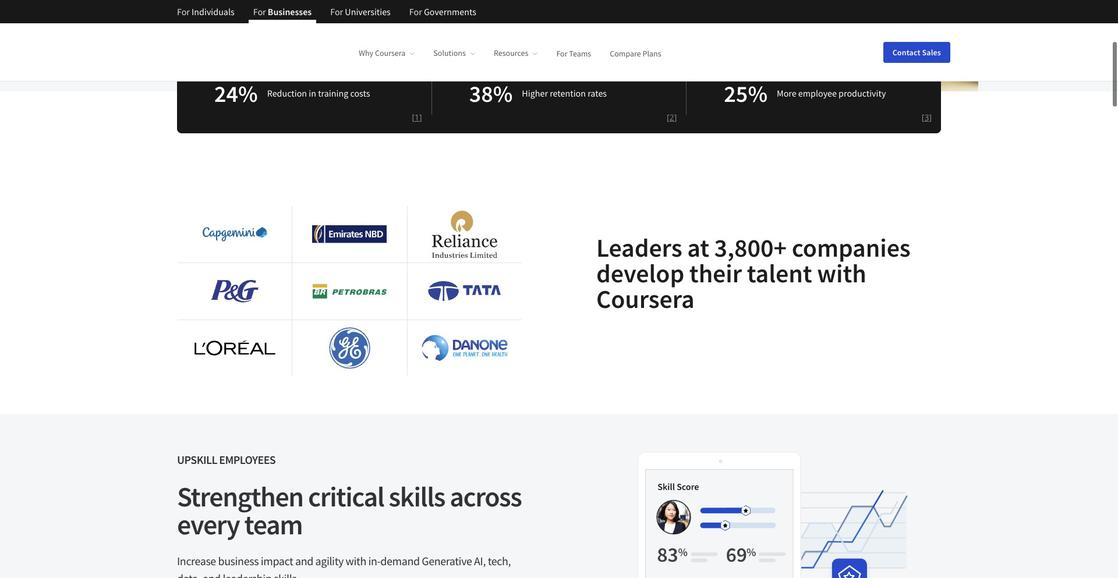 Task type: locate. For each thing, give the bounding box(es) containing it.
coursera left for
[[340, 4, 375, 15]]

38%
[[469, 79, 513, 108]]

for up higher retention rates
[[556, 48, 567, 58]]

0 vertical spatial coursera
[[340, 4, 375, 15]]

3 ] from the left
[[929, 112, 932, 123]]

coursera inside leaders at 3,800+ companies develop their talent with coursera
[[596, 283, 694, 315]]

develop
[[596, 257, 684, 289]]

their
[[689, 257, 742, 289]]

plans
[[643, 48, 661, 58]]

fewer
[[218, 4, 240, 15]]

sales
[[922, 47, 941, 57]]

1 [ from the left
[[412, 112, 415, 123]]

and for leadership
[[203, 571, 221, 578]]

reduction
[[267, 87, 307, 99]]

team
[[244, 507, 302, 542]]

solutions
[[433, 48, 466, 58]]

for for businesses
[[253, 6, 266, 17]]

costs
[[350, 87, 370, 99]]

than
[[241, 4, 259, 15]]

for left individuals at the top of the page
[[177, 6, 190, 17]]

get coursera for teams
[[325, 4, 415, 15]]

rates
[[588, 87, 607, 99]]

[ for 38%
[[667, 112, 669, 123]]

upskilling fewer than 125 employees?
[[177, 4, 325, 15]]

leadership
[[223, 571, 272, 578]]

1 vertical spatial coursera
[[375, 48, 405, 58]]

1 horizontal spatial with
[[817, 257, 866, 289]]

teams right for
[[390, 4, 415, 15]]

generative ai link
[[422, 554, 483, 568]]

coursera for why
[[375, 48, 405, 58]]

3 [ from the left
[[922, 112, 924, 123]]

tata logo image
[[428, 281, 501, 301]]

individuals
[[192, 6, 235, 17]]

and down increase
[[203, 571, 221, 578]]

with
[[817, 257, 866, 289], [346, 554, 366, 568]]

more
[[777, 87, 796, 99]]

teams
[[390, 4, 415, 15], [569, 48, 591, 58]]

higher
[[522, 87, 548, 99]]

1 vertical spatial teams
[[569, 48, 591, 58]]

compare
[[610, 48, 641, 58]]

get
[[325, 4, 339, 15]]

coursera down leaders
[[596, 283, 694, 315]]

0 horizontal spatial ]
[[419, 112, 422, 123]]

1 horizontal spatial ]
[[674, 112, 677, 123]]

why coursera link
[[359, 48, 415, 58]]

and
[[295, 554, 313, 568], [203, 571, 221, 578]]

coursera
[[340, 4, 375, 15], [375, 48, 405, 58], [596, 283, 694, 315]]

demand
[[380, 554, 420, 568]]

teams up the retention
[[569, 48, 591, 58]]

emirates logo image
[[312, 225, 387, 243]]

impact
[[261, 554, 293, 568]]

why coursera
[[359, 48, 405, 58]]

]
[[419, 112, 422, 123], [674, 112, 677, 123], [929, 112, 932, 123]]

24%
[[214, 79, 258, 108]]

coursera right why
[[375, 48, 405, 58]]

every
[[177, 507, 240, 542]]

and up skills.
[[295, 554, 313, 568]]

why
[[359, 48, 373, 58]]

1 vertical spatial and
[[203, 571, 221, 578]]

for individuals
[[177, 6, 235, 17]]

leaders at 3,800+ companies develop their talent with coursera
[[596, 232, 911, 315]]

compare plans
[[610, 48, 661, 58]]

0 horizontal spatial with
[[346, 554, 366, 568]]

business
[[218, 554, 259, 568]]

training
[[318, 87, 348, 99]]

leaders
[[596, 232, 682, 264]]

more employee productivity
[[777, 87, 886, 99]]

[ 3 ]
[[922, 112, 932, 123]]

3
[[924, 112, 929, 123]]

talent
[[747, 257, 812, 289]]

2 vertical spatial coursera
[[596, 283, 694, 315]]

higher retention rates
[[522, 87, 607, 99]]

for left universities on the top left
[[330, 6, 343, 17]]

[
[[412, 112, 415, 123], [667, 112, 669, 123], [922, 112, 924, 123]]

1 horizontal spatial [
[[667, 112, 669, 123]]

ge logo image
[[326, 325, 374, 372]]

0 horizontal spatial teams
[[390, 4, 415, 15]]

2 horizontal spatial ]
[[929, 112, 932, 123]]

for left businesses
[[253, 6, 266, 17]]

2 horizontal spatial [
[[922, 112, 924, 123]]

skills.
[[274, 571, 299, 578]]

l'oreal logo image
[[192, 338, 278, 358]]

0 horizontal spatial and
[[203, 571, 221, 578]]

0 vertical spatial and
[[295, 554, 313, 568]]

banner navigation
[[168, 0, 486, 23]]

0 horizontal spatial [
[[412, 112, 415, 123]]

for right for
[[409, 6, 422, 17]]

for
[[177, 6, 190, 17], [253, 6, 266, 17], [330, 6, 343, 17], [409, 6, 422, 17], [556, 48, 567, 58]]

contact
[[892, 47, 920, 57]]

1 horizontal spatial and
[[295, 554, 313, 568]]

coursera inside get coursera for teams link
[[340, 4, 375, 15]]

2 [ from the left
[[667, 112, 669, 123]]

for governments
[[409, 6, 476, 17]]

2 ] from the left
[[674, 112, 677, 123]]

0 vertical spatial with
[[817, 257, 866, 289]]

1 ] from the left
[[419, 112, 422, 123]]

3,800+
[[714, 232, 787, 264]]

[ 2 ]
[[667, 112, 677, 123]]

and inside , tech, data, and leadership skills.
[[203, 571, 221, 578]]

increase business impact and agility with in-demand generative ai
[[177, 554, 483, 568]]



Task type: describe. For each thing, give the bounding box(es) containing it.
for for individuals
[[177, 6, 190, 17]]

in
[[309, 87, 316, 99]]

danone logo image
[[421, 335, 508, 362]]

employees
[[219, 452, 276, 467]]

for teams
[[556, 48, 591, 58]]

governments
[[424, 6, 476, 17]]

upskill employees
[[177, 452, 276, 467]]

data,
[[177, 571, 200, 578]]

2
[[669, 112, 674, 123]]

compare plans link
[[610, 48, 661, 58]]

] for 25%
[[929, 112, 932, 123]]

coursera for get
[[340, 4, 375, 15]]

in-
[[368, 554, 380, 568]]

tech,
[[488, 554, 511, 568]]

agility
[[315, 554, 344, 568]]

] for 38%
[[674, 112, 677, 123]]

ai
[[474, 554, 483, 568]]

resources
[[494, 48, 528, 58]]

solutions link
[[433, 48, 475, 58]]

increase
[[177, 554, 216, 568]]

businesses
[[268, 6, 312, 17]]

for businesses
[[253, 6, 312, 17]]

,
[[483, 554, 486, 568]]

productivity
[[839, 87, 886, 99]]

with inside leaders at 3,800+ companies develop their talent with coursera
[[817, 257, 866, 289]]

employees?
[[277, 4, 323, 15]]

125
[[261, 4, 275, 15]]

1 horizontal spatial teams
[[569, 48, 591, 58]]

strengthen critical skills  across every team
[[177, 479, 521, 542]]

for for universities
[[330, 6, 343, 17]]

1 vertical spatial with
[[346, 554, 366, 568]]

skills
[[389, 479, 445, 514]]

for teams link
[[556, 48, 591, 58]]

universities
[[345, 6, 391, 17]]

petrobras logo image
[[313, 284, 387, 298]]

get coursera for teams link
[[325, 3, 429, 17]]

[ for 24%
[[412, 112, 415, 123]]

1
[[415, 112, 419, 123]]

strengthen
[[177, 479, 303, 514]]

] for 24%
[[419, 112, 422, 123]]

reliance logo image
[[432, 211, 497, 258]]

contact sales button
[[883, 42, 950, 63]]

retention
[[550, 87, 586, 99]]

25%
[[724, 79, 767, 108]]

capgemini logo image
[[202, 227, 267, 241]]

generative
[[422, 554, 472, 568]]

critical
[[308, 479, 384, 514]]

employee
[[798, 87, 837, 99]]

0 vertical spatial teams
[[390, 4, 415, 15]]

, tech, data, and leadership skills.
[[177, 554, 511, 578]]

[ 1 ]
[[412, 112, 422, 123]]

reduction in training costs
[[267, 87, 370, 99]]

companies
[[792, 232, 911, 264]]

p&g logo image
[[211, 280, 259, 303]]

[ for 25%
[[922, 112, 924, 123]]

at
[[687, 232, 709, 264]]

for
[[377, 4, 388, 15]]

contact sales
[[892, 47, 941, 57]]

for for governments
[[409, 6, 422, 17]]

upskill
[[177, 452, 217, 467]]

resources link
[[494, 48, 538, 58]]

and for agility
[[295, 554, 313, 568]]

across
[[450, 479, 521, 514]]

upskilling
[[177, 4, 216, 15]]

for universities
[[330, 6, 391, 17]]



Task type: vqa. For each thing, say whether or not it's contained in the screenshot.
Popular
no



